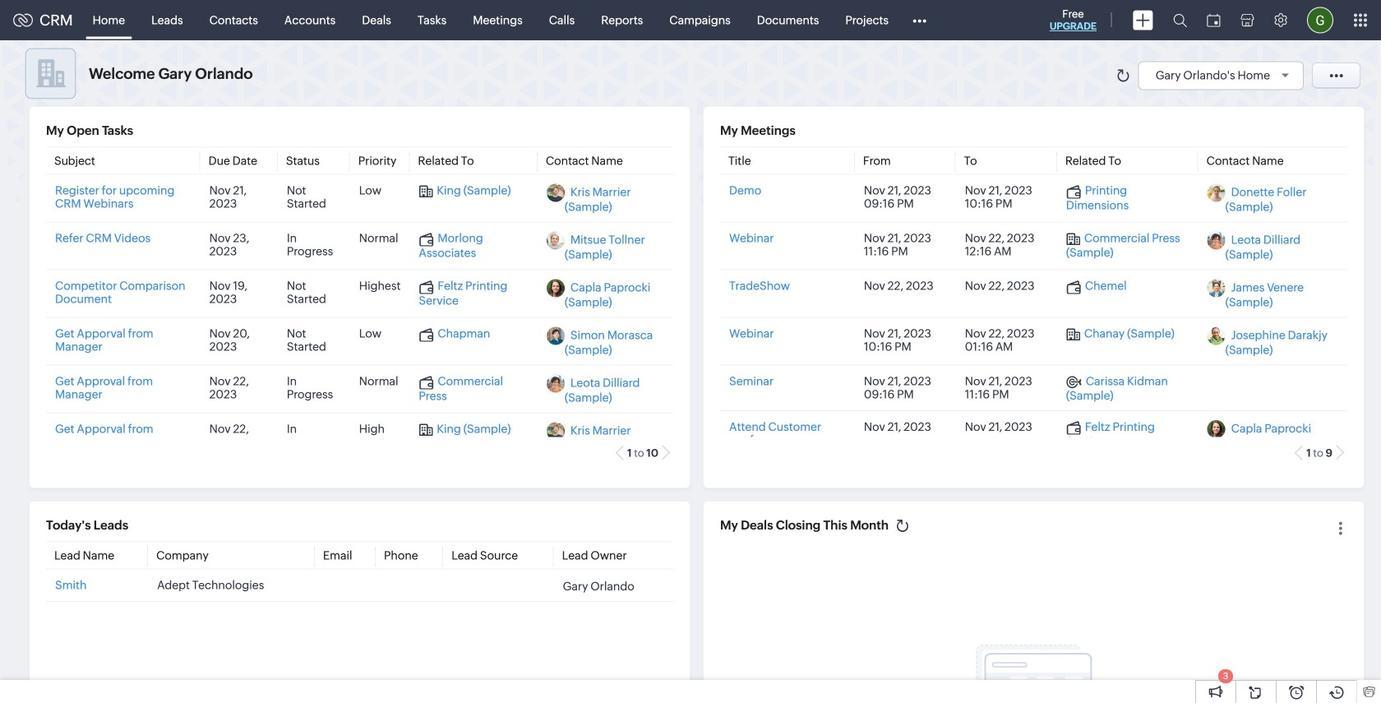Task type: vqa. For each thing, say whether or not it's contained in the screenshot.
'Fax'
no



Task type: locate. For each thing, give the bounding box(es) containing it.
profile image
[[1308, 7, 1334, 33]]

calendar image
[[1208, 14, 1222, 27]]

profile element
[[1298, 0, 1344, 40]]

logo image
[[13, 14, 33, 27]]

create menu image
[[1134, 10, 1154, 30]]



Task type: describe. For each thing, give the bounding box(es) containing it.
create menu element
[[1124, 0, 1164, 40]]

search element
[[1164, 0, 1198, 40]]

search image
[[1174, 13, 1188, 27]]

Other Modules field
[[902, 7, 938, 33]]



